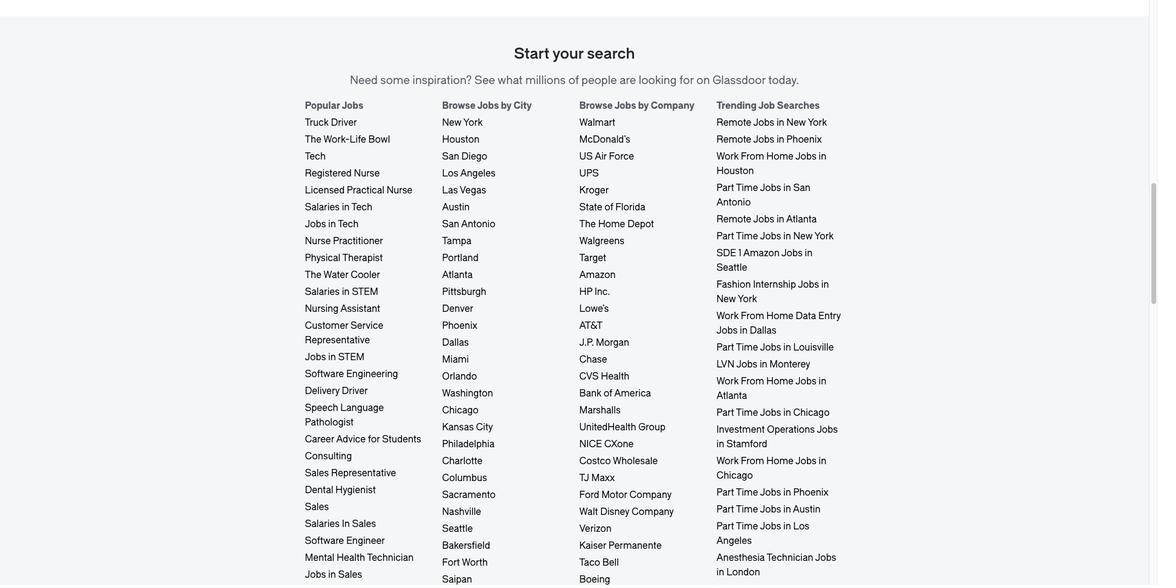 Task type: describe. For each thing, give the bounding box(es) containing it.
columbus link
[[442, 473, 487, 484]]

inc.
[[595, 287, 611, 298]]

start
[[514, 45, 550, 62]]

in up part time jobs in austin link
[[784, 488, 792, 498]]

miami link
[[442, 354, 469, 365]]

bell
[[603, 558, 619, 569]]

looking
[[639, 74, 677, 87]]

us air force link
[[580, 151, 635, 162]]

6 time from the top
[[737, 504, 759, 515]]

by for city
[[501, 100, 512, 111]]

in down work from home jobs in houston 'link'
[[784, 183, 792, 194]]

work from home jobs in atlanta link
[[717, 376, 827, 402]]

some
[[381, 74, 410, 87]]

new inside new york houston san diego los angeles las vegas austin san antonio tampa portland atlanta pittsburgh denver phoenix dallas miami orlando washington chicago kansas city philadelphia charlotte columbus sacramento nashville seattle bakersfield fort worth
[[442, 117, 462, 128]]

5 part from the top
[[717, 488, 735, 498]]

home down remote jobs in phoenix link
[[767, 151, 794, 162]]

3 remote from the top
[[717, 214, 752, 225]]

orlando link
[[442, 371, 477, 382]]

dental hygienist link
[[305, 485, 376, 496]]

2 vertical spatial san
[[442, 219, 460, 230]]

2 from from the top
[[742, 311, 765, 322]]

trending job searches
[[717, 100, 820, 111]]

0 vertical spatial nurse
[[354, 168, 380, 179]]

nursing assistant link
[[305, 304, 381, 315]]

amazon inside walmart mcdonald's us air force ups kroger state of florida the home depot walgreens target amazon hp inc. lowe's at&t j.p. morgan chase cvs health bank of america marshalls unitedhealth group nice cxone costco wholesale tj maxx ford motor company walt disney company verizon kaiser permanente taco bell
[[580, 270, 616, 281]]

start your search
[[514, 45, 635, 62]]

remote jobs in new york link
[[717, 117, 828, 128]]

in down part time jobs in austin link
[[784, 521, 792, 532]]

kaiser permanente link
[[580, 541, 662, 552]]

pathologist
[[305, 417, 354, 428]]

new york houston san diego los angeles las vegas austin san antonio tampa portland atlanta pittsburgh denver phoenix dallas miami orlando washington chicago kansas city philadelphia charlotte columbus sacramento nashville seattle bakersfield fort worth
[[442, 117, 496, 569]]

ford motor company link
[[580, 490, 672, 501]]

0 vertical spatial city
[[514, 100, 532, 111]]

america
[[615, 388, 652, 399]]

1 time from the top
[[737, 183, 759, 194]]

j.p.
[[580, 338, 594, 348]]

1 vertical spatial tech
[[352, 202, 373, 213]]

amazon inside remote jobs in new york remote jobs in phoenix work from home jobs in houston part time jobs in san antonio remote jobs in atlanta part time jobs in new york sde 1 amazon jobs in seattle fashion internship jobs in new york work from home data entry jobs in dallas part time jobs in louisville lvn jobs in monterey work from home jobs in atlanta part time jobs in chicago investment operations jobs in stamford work from home jobs in chicago part time jobs in phoenix part time jobs in austin part time jobs in los angeles anesthesia technician jobs in london
[[744, 248, 780, 259]]

costco
[[580, 456, 611, 467]]

phoenix link
[[442, 321, 478, 331]]

in up software engineering link
[[328, 352, 336, 363]]

part time jobs in chicago link
[[717, 408, 830, 419]]

5 time from the top
[[737, 488, 759, 498]]

glassdoor
[[713, 74, 766, 87]]

1 horizontal spatial for
[[680, 74, 694, 87]]

operations
[[768, 425, 816, 436]]

target link
[[580, 253, 607, 264]]

at&t
[[580, 321, 603, 331]]

force
[[609, 151, 635, 162]]

chase
[[580, 354, 608, 365]]

amazon link
[[580, 270, 616, 281]]

morgan
[[596, 338, 630, 348]]

salaries in stem link
[[305, 287, 378, 298]]

los inside remote jobs in new york remote jobs in phoenix work from home jobs in houston part time jobs in san antonio remote jobs in atlanta part time jobs in new york sde 1 amazon jobs in seattle fashion internship jobs in new york work from home data entry jobs in dallas part time jobs in louisville lvn jobs in monterey work from home jobs in atlanta part time jobs in chicago investment operations jobs in stamford work from home jobs in chicago part time jobs in phoenix part time jobs in austin part time jobs in los angeles anesthesia technician jobs in london
[[794, 521, 810, 532]]

tj
[[580, 473, 590, 484]]

2 horizontal spatial atlanta
[[787, 214, 817, 225]]

las vegas link
[[442, 185, 487, 196]]

0 vertical spatial the
[[305, 134, 322, 145]]

disney
[[601, 507, 630, 518]]

3 time from the top
[[737, 342, 759, 353]]

in down louisville
[[819, 376, 827, 387]]

walgreens link
[[580, 236, 625, 247]]

4 from from the top
[[742, 456, 765, 467]]

your
[[553, 45, 584, 62]]

philadelphia
[[442, 439, 495, 450]]

1 from from the top
[[742, 151, 765, 162]]

taco
[[580, 558, 601, 569]]

in down 'remote jobs in new york' link
[[777, 134, 785, 145]]

students
[[382, 434, 422, 445]]

miami
[[442, 354, 469, 365]]

cvs
[[580, 371, 599, 382]]

remote jobs in new york remote jobs in phoenix work from home jobs in houston part time jobs in san antonio remote jobs in atlanta part time jobs in new york sde 1 amazon jobs in seattle fashion internship jobs in new york work from home data entry jobs in dallas part time jobs in louisville lvn jobs in monterey work from home jobs in atlanta part time jobs in chicago investment operations jobs in stamford work from home jobs in chicago part time jobs in phoenix part time jobs in austin part time jobs in los angeles anesthesia technician jobs in london
[[717, 117, 841, 578]]

the work-life bowl link
[[305, 134, 390, 145]]

cooler
[[351, 270, 380, 281]]

popular jobs truck driver the work-life bowl tech registered nurse licensed practical nurse salaries in tech jobs in tech nurse practitioner physical therapist the water cooler salaries in stem nursing assistant customer service representative jobs in stem software engineering delivery driver speech language pathologist career advice for students consulting sales representative dental hygienist sales salaries in sales software engineer mental health technician jobs in sales
[[305, 100, 422, 581]]

physical
[[305, 253, 341, 264]]

motor
[[602, 490, 628, 501]]

1 remote from the top
[[717, 117, 752, 128]]

target
[[580, 253, 607, 264]]

in up remote jobs in phoenix link
[[777, 117, 785, 128]]

dallas inside new york houston san diego los angeles las vegas austin san antonio tampa portland atlanta pittsburgh denver phoenix dallas miami orlando washington chicago kansas city philadelphia charlotte columbus sacramento nashville seattle bakersfield fort worth
[[442, 338, 469, 348]]

kaiser
[[580, 541, 607, 552]]

las
[[442, 185, 458, 196]]

city inside new york houston san diego los angeles las vegas austin san antonio tampa portland atlanta pittsburgh denver phoenix dallas miami orlando washington chicago kansas city philadelphia charlotte columbus sacramento nashville seattle bakersfield fort worth
[[476, 422, 493, 433]]

london
[[727, 567, 761, 578]]

wholesale
[[613, 456, 658, 467]]

people
[[582, 74, 617, 87]]

2 vertical spatial company
[[632, 507, 674, 518]]

cxone
[[605, 439, 634, 450]]

2 time from the top
[[737, 231, 759, 242]]

new down remote jobs in atlanta link
[[794, 231, 813, 242]]

assistant
[[341, 304, 381, 315]]

engineer
[[347, 536, 385, 547]]

consulting link
[[305, 451, 352, 462]]

investment
[[717, 425, 765, 436]]

atlanta link
[[442, 270, 473, 281]]

in up part time jobs in new york link
[[777, 214, 785, 225]]

in down part time jobs in louisville link
[[760, 359, 768, 370]]

2 work from the top
[[717, 311, 739, 322]]

tampa link
[[442, 236, 472, 247]]

jobs in tech link
[[305, 219, 359, 230]]

technician inside popular jobs truck driver the work-life bowl tech registered nurse licensed practical nurse salaries in tech jobs in tech nurse practitioner physical therapist the water cooler salaries in stem nursing assistant customer service representative jobs in stem software engineering delivery driver speech language pathologist career advice for students consulting sales representative dental hygienist sales salaries in sales software engineer mental health technician jobs in sales
[[367, 553, 414, 564]]

sales down dental on the bottom left of page
[[305, 502, 329, 513]]

lowe's
[[580, 304, 609, 315]]

in up entry
[[822, 279, 830, 290]]

3 salaries from the top
[[305, 519, 340, 530]]

in down remote jobs in atlanta link
[[784, 231, 792, 242]]

chicago inside new york houston san diego los angeles las vegas austin san antonio tampa portland atlanta pittsburgh denver phoenix dallas miami orlando washington chicago kansas city philadelphia charlotte columbus sacramento nashville seattle bakersfield fort worth
[[442, 405, 479, 416]]

practitioner
[[333, 236, 383, 247]]

1 software from the top
[[305, 369, 344, 380]]

4 work from the top
[[717, 456, 739, 467]]

1 vertical spatial stem
[[338, 352, 365, 363]]

2 salaries from the top
[[305, 287, 340, 298]]

speech
[[305, 403, 339, 414]]

sacramento
[[442, 490, 496, 501]]

part time jobs in los angeles link
[[717, 521, 810, 547]]

bank of america link
[[580, 388, 652, 399]]

york down searches
[[808, 117, 828, 128]]

browse for new
[[442, 100, 476, 111]]

in down part time jobs in new york link
[[805, 248, 813, 259]]

2 vertical spatial the
[[305, 270, 322, 281]]

tampa
[[442, 236, 472, 247]]

sales up dental on the bottom left of page
[[305, 468, 329, 479]]

0 vertical spatial tech
[[305, 151, 326, 162]]

in down remote jobs in phoenix link
[[819, 151, 827, 162]]

need some inspiration? see what millions of people are looking for on glassdoor today.
[[350, 74, 800, 87]]

york down fashion
[[738, 294, 758, 305]]

in down investment
[[717, 439, 725, 450]]

0 horizontal spatial nurse
[[305, 236, 331, 247]]

kroger link
[[580, 185, 609, 196]]

jobs in stem link
[[305, 352, 365, 363]]

life
[[350, 134, 366, 145]]

monterey
[[770, 359, 811, 370]]

costco wholesale link
[[580, 456, 658, 467]]

in down licensed practical nurse link
[[342, 202, 350, 213]]

in up operations
[[784, 408, 792, 419]]

ups
[[580, 168, 599, 179]]

san inside remote jobs in new york remote jobs in phoenix work from home jobs in houston part time jobs in san antonio remote jobs in atlanta part time jobs in new york sde 1 amazon jobs in seattle fashion internship jobs in new york work from home data entry jobs in dallas part time jobs in louisville lvn jobs in monterey work from home jobs in atlanta part time jobs in chicago investment operations jobs in stamford work from home jobs in chicago part time jobs in phoenix part time jobs in austin part time jobs in los angeles anesthesia technician jobs in london
[[794, 183, 811, 194]]

work from home jobs in houston link
[[717, 151, 827, 177]]

new down fashion
[[717, 294, 736, 305]]

new york link
[[442, 117, 483, 128]]

columbus
[[442, 473, 487, 484]]

in down 'part time jobs in phoenix' link
[[784, 504, 792, 515]]

0 vertical spatial phoenix
[[787, 134, 822, 145]]



Task type: locate. For each thing, give the bounding box(es) containing it.
walmart
[[580, 117, 616, 128]]

austin inside new york houston san diego los angeles las vegas austin san antonio tampa portland atlanta pittsburgh denver phoenix dallas miami orlando washington chicago kansas city philadelphia charlotte columbus sacramento nashville seattle bakersfield fort worth
[[442, 202, 470, 213]]

1 vertical spatial los
[[794, 521, 810, 532]]

0 vertical spatial for
[[680, 74, 694, 87]]

nice
[[580, 439, 602, 450]]

salaries
[[305, 202, 340, 213], [305, 287, 340, 298], [305, 519, 340, 530]]

health down software engineer link
[[337, 553, 365, 564]]

austin down 'part time jobs in phoenix' link
[[794, 504, 821, 515]]

representative up jobs in stem link at the left of page
[[305, 335, 370, 346]]

representative up hygienist
[[331, 468, 396, 479]]

charlotte link
[[442, 456, 483, 467]]

0 horizontal spatial austin
[[442, 202, 470, 213]]

antonio up remote jobs in atlanta link
[[717, 197, 751, 208]]

new up "houston" link in the left top of the page
[[442, 117, 462, 128]]

part
[[717, 183, 735, 194], [717, 231, 735, 242], [717, 342, 735, 353], [717, 408, 735, 419], [717, 488, 735, 498], [717, 504, 735, 515], [717, 521, 735, 532]]

1 vertical spatial atlanta
[[442, 270, 473, 281]]

2 vertical spatial tech
[[338, 219, 359, 230]]

in down investment operations jobs in stamford link
[[819, 456, 827, 467]]

york inside new york houston san diego los angeles las vegas austin san antonio tampa portland atlanta pittsburgh denver phoenix dallas miami orlando washington chicago kansas city philadelphia charlotte columbus sacramento nashville seattle bakersfield fort worth
[[464, 117, 483, 128]]

company down ford motor company link
[[632, 507, 674, 518]]

therapist
[[343, 253, 383, 264]]

york down remote jobs in atlanta link
[[815, 231, 834, 242]]

1 horizontal spatial antonio
[[717, 197, 751, 208]]

1 horizontal spatial angeles
[[717, 536, 752, 547]]

0 horizontal spatial city
[[476, 422, 493, 433]]

denver link
[[442, 304, 474, 315]]

in left london
[[717, 567, 725, 578]]

software up delivery
[[305, 369, 344, 380]]

0 vertical spatial angeles
[[461, 168, 496, 179]]

1 vertical spatial nurse
[[387, 185, 413, 196]]

stem up software engineering link
[[338, 352, 365, 363]]

0 vertical spatial houston
[[442, 134, 480, 145]]

los angeles link
[[442, 168, 496, 179]]

atlanta inside new york houston san diego los angeles las vegas austin san antonio tampa portland atlanta pittsburgh denver phoenix dallas miami orlando washington chicago kansas city philadelphia charlotte columbus sacramento nashville seattle bakersfield fort worth
[[442, 270, 473, 281]]

from down lvn jobs in monterey link in the right bottom of the page
[[742, 376, 765, 387]]

chicago down stamford at the right bottom of the page
[[717, 471, 754, 481]]

4 time from the top
[[737, 408, 759, 419]]

walmart link
[[580, 117, 616, 128]]

in up part time jobs in louisville link
[[740, 325, 748, 336]]

1 vertical spatial angeles
[[717, 536, 752, 547]]

practical
[[347, 185, 385, 196]]

in down mental
[[328, 570, 336, 581]]

career
[[305, 434, 334, 445]]

are
[[620, 74, 637, 87]]

0 horizontal spatial antonio
[[462, 219, 496, 230]]

louisville
[[794, 342, 834, 353]]

dallas inside remote jobs in new york remote jobs in phoenix work from home jobs in houston part time jobs in san antonio remote jobs in atlanta part time jobs in new york sde 1 amazon jobs in seattle fashion internship jobs in new york work from home data entry jobs in dallas part time jobs in louisville lvn jobs in monterey work from home jobs in atlanta part time jobs in chicago investment operations jobs in stamford work from home jobs in chicago part time jobs in phoenix part time jobs in austin part time jobs in los angeles anesthesia technician jobs in london
[[750, 325, 777, 336]]

0 vertical spatial san
[[442, 151, 460, 162]]

browse
[[442, 100, 476, 111], [580, 100, 613, 111]]

0 vertical spatial software
[[305, 369, 344, 380]]

antonio inside new york houston san diego los angeles las vegas austin san antonio tampa portland atlanta pittsburgh denver phoenix dallas miami orlando washington chicago kansas city philadelphia charlotte columbus sacramento nashville seattle bakersfield fort worth
[[462, 219, 496, 230]]

4 part from the top
[[717, 408, 735, 419]]

the inside walmart mcdonald's us air force ups kroger state of florida the home depot walgreens target amazon hp inc. lowe's at&t j.p. morgan chase cvs health bank of america marshalls unitedhealth group nice cxone costco wholesale tj maxx ford motor company walt disney company verizon kaiser permanente taco bell
[[580, 219, 596, 230]]

1 part from the top
[[717, 183, 735, 194]]

1 vertical spatial company
[[630, 490, 672, 501]]

bakersfield
[[442, 541, 491, 552]]

part up remote jobs in atlanta link
[[717, 183, 735, 194]]

time down work from home jobs in houston 'link'
[[737, 183, 759, 194]]

mental
[[305, 553, 335, 564]]

1 horizontal spatial browse
[[580, 100, 613, 111]]

see
[[475, 74, 495, 87]]

health inside walmart mcdonald's us air force ups kroger state of florida the home depot walgreens target amazon hp inc. lowe's at&t j.p. morgan chase cvs health bank of america marshalls unitedhealth group nice cxone costco wholesale tj maxx ford motor company walt disney company verizon kaiser permanente taco bell
[[601, 371, 630, 382]]

houston down new york link
[[442, 134, 480, 145]]

jobs
[[342, 100, 364, 111], [478, 100, 499, 111], [615, 100, 637, 111], [754, 117, 775, 128], [754, 134, 775, 145], [796, 151, 817, 162], [761, 183, 782, 194], [754, 214, 775, 225], [305, 219, 326, 230], [761, 231, 782, 242], [782, 248, 803, 259], [799, 279, 820, 290], [717, 325, 738, 336], [761, 342, 782, 353], [305, 352, 326, 363], [737, 359, 758, 370], [796, 376, 817, 387], [761, 408, 782, 419], [817, 425, 838, 436], [796, 456, 817, 467], [761, 488, 782, 498], [761, 504, 782, 515], [761, 521, 782, 532], [816, 553, 837, 564], [305, 570, 326, 581]]

part up anesthesia
[[717, 521, 735, 532]]

0 horizontal spatial angeles
[[461, 168, 496, 179]]

stem down cooler
[[352, 287, 378, 298]]

angeles up anesthesia
[[717, 536, 752, 547]]

stem
[[352, 287, 378, 298], [338, 352, 365, 363]]

diego
[[462, 151, 488, 162]]

for right advice at the bottom
[[368, 434, 380, 445]]

denver
[[442, 304, 474, 315]]

1 vertical spatial the
[[580, 219, 596, 230]]

1 vertical spatial city
[[476, 422, 493, 433]]

1 browse from the left
[[442, 100, 476, 111]]

remote jobs in atlanta link
[[717, 214, 817, 225]]

1 vertical spatial health
[[337, 553, 365, 564]]

the water cooler link
[[305, 270, 380, 281]]

seattle link
[[442, 524, 473, 535]]

0 vertical spatial representative
[[305, 335, 370, 346]]

0 vertical spatial stem
[[352, 287, 378, 298]]

angeles inside new york houston san diego los angeles las vegas austin san antonio tampa portland atlanta pittsburgh denver phoenix dallas miami orlando washington chicago kansas city philadelphia charlotte columbus sacramento nashville seattle bakersfield fort worth
[[461, 168, 496, 179]]

work down remote jobs in phoenix link
[[717, 151, 739, 162]]

0 vertical spatial amazon
[[744, 248, 780, 259]]

san down austin "link"
[[442, 219, 460, 230]]

2 vertical spatial salaries
[[305, 519, 340, 530]]

0 vertical spatial driver
[[331, 117, 357, 128]]

charlotte
[[442, 456, 483, 467]]

washington link
[[442, 388, 493, 399]]

home down the fashion internship jobs in new york link
[[767, 311, 794, 322]]

2 vertical spatial of
[[604, 388, 613, 399]]

2 technician from the left
[[767, 553, 814, 564]]

time up 1
[[737, 231, 759, 242]]

1 horizontal spatial chicago
[[717, 471, 754, 481]]

2 vertical spatial remote
[[717, 214, 752, 225]]

1 vertical spatial houston
[[717, 166, 755, 177]]

by for company
[[639, 100, 649, 111]]

new
[[442, 117, 462, 128], [787, 117, 806, 128], [794, 231, 813, 242], [717, 294, 736, 305]]

sales down the mental health technician link
[[338, 570, 362, 581]]

delivery
[[305, 386, 340, 397]]

1 vertical spatial for
[[368, 434, 380, 445]]

nurse practitioner link
[[305, 236, 383, 247]]

1 vertical spatial antonio
[[462, 219, 496, 230]]

kroger
[[580, 185, 609, 196]]

2 horizontal spatial chicago
[[794, 408, 830, 419]]

chicago up kansas
[[442, 405, 479, 416]]

0 horizontal spatial seattle
[[442, 524, 473, 535]]

1 vertical spatial san
[[794, 183, 811, 194]]

unitedhealth group link
[[580, 422, 666, 433]]

hp inc. link
[[580, 287, 611, 298]]

time up investment
[[737, 408, 759, 419]]

part up part time jobs in austin link
[[717, 488, 735, 498]]

1 vertical spatial seattle
[[442, 524, 473, 535]]

0 vertical spatial austin
[[442, 202, 470, 213]]

work down fashion
[[717, 311, 739, 322]]

1 vertical spatial salaries
[[305, 287, 340, 298]]

2 vertical spatial nurse
[[305, 236, 331, 247]]

internship
[[754, 279, 797, 290]]

technician inside remote jobs in new york remote jobs in phoenix work from home jobs in houston part time jobs in san antonio remote jobs in atlanta part time jobs in new york sde 1 amazon jobs in seattle fashion internship jobs in new york work from home data entry jobs in dallas part time jobs in louisville lvn jobs in monterey work from home jobs in atlanta part time jobs in chicago investment operations jobs in stamford work from home jobs in chicago part time jobs in phoenix part time jobs in austin part time jobs in los angeles anesthesia technician jobs in london
[[767, 553, 814, 564]]

water
[[324, 270, 349, 281]]

mental health technician link
[[305, 553, 414, 564]]

angeles down diego
[[461, 168, 496, 179]]

on
[[697, 74, 710, 87]]

browse for walmart
[[580, 100, 613, 111]]

data
[[796, 311, 817, 322]]

in
[[777, 117, 785, 128], [777, 134, 785, 145], [819, 151, 827, 162], [784, 183, 792, 194], [342, 202, 350, 213], [777, 214, 785, 225], [328, 219, 336, 230], [784, 231, 792, 242], [805, 248, 813, 259], [822, 279, 830, 290], [342, 287, 350, 298], [740, 325, 748, 336], [784, 342, 792, 353], [328, 352, 336, 363], [760, 359, 768, 370], [819, 376, 827, 387], [784, 408, 792, 419], [717, 439, 725, 450], [819, 456, 827, 467], [784, 488, 792, 498], [784, 504, 792, 515], [784, 521, 792, 532], [717, 567, 725, 578], [328, 570, 336, 581]]

0 horizontal spatial amazon
[[580, 270, 616, 281]]

1 vertical spatial dallas
[[442, 338, 469, 348]]

advice
[[336, 434, 366, 445]]

florida
[[616, 202, 646, 213]]

1 horizontal spatial by
[[639, 100, 649, 111]]

city up philadelphia link
[[476, 422, 493, 433]]

0 horizontal spatial for
[[368, 434, 380, 445]]

work down lvn
[[717, 376, 739, 387]]

antonio
[[717, 197, 751, 208], [462, 219, 496, 230]]

1 vertical spatial software
[[305, 536, 344, 547]]

home down investment operations jobs in stamford link
[[767, 456, 794, 467]]

1 technician from the left
[[367, 553, 414, 564]]

nurse right the practical at the top left of the page
[[387, 185, 413, 196]]

san
[[442, 151, 460, 162], [794, 183, 811, 194], [442, 219, 460, 230]]

1 by from the left
[[501, 100, 512, 111]]

2 software from the top
[[305, 536, 344, 547]]

phoenix inside new york houston san diego los angeles las vegas austin san antonio tampa portland atlanta pittsburgh denver phoenix dallas miami orlando washington chicago kansas city philadelphia charlotte columbus sacramento nashville seattle bakersfield fort worth
[[442, 321, 478, 331]]

1 horizontal spatial city
[[514, 100, 532, 111]]

0 vertical spatial antonio
[[717, 197, 751, 208]]

2 browse from the left
[[580, 100, 613, 111]]

seattle
[[717, 263, 748, 273], [442, 524, 473, 535]]

nice cxone link
[[580, 439, 634, 450]]

in down salaries in tech link
[[328, 219, 336, 230]]

0 vertical spatial seattle
[[717, 263, 748, 273]]

2 horizontal spatial nurse
[[387, 185, 413, 196]]

1 horizontal spatial technician
[[767, 553, 814, 564]]

licensed practical nurse link
[[305, 185, 413, 196]]

0 horizontal spatial atlanta
[[442, 270, 473, 281]]

1 vertical spatial of
[[605, 202, 614, 213]]

salaries up nursing
[[305, 287, 340, 298]]

1 vertical spatial representative
[[331, 468, 396, 479]]

salaries down the licensed
[[305, 202, 340, 213]]

physical therapist link
[[305, 253, 383, 264]]

pittsburgh
[[442, 287, 487, 298]]

language
[[341, 403, 384, 414]]

1 horizontal spatial los
[[794, 521, 810, 532]]

1 horizontal spatial health
[[601, 371, 630, 382]]

time up lvn jobs in monterey link in the right bottom of the page
[[737, 342, 759, 353]]

0 horizontal spatial by
[[501, 100, 512, 111]]

austin down las
[[442, 202, 470, 213]]

phoenix up part time jobs in austin link
[[794, 488, 829, 498]]

bank
[[580, 388, 602, 399]]

searches
[[778, 100, 820, 111]]

1 vertical spatial phoenix
[[442, 321, 478, 331]]

tech up nurse practitioner link
[[338, 219, 359, 230]]

san down "houston" link in the left top of the page
[[442, 151, 460, 162]]

0 vertical spatial remote
[[717, 117, 752, 128]]

0 horizontal spatial health
[[337, 553, 365, 564]]

sales up engineer
[[352, 519, 376, 530]]

7 part from the top
[[717, 521, 735, 532]]

us
[[580, 151, 593, 162]]

health inside popular jobs truck driver the work-life bowl tech registered nurse licensed practical nurse salaries in tech jobs in tech nurse practitioner physical therapist the water cooler salaries in stem nursing assistant customer service representative jobs in stem software engineering delivery driver speech language pathologist career advice for students consulting sales representative dental hygienist sales salaries in sales software engineer mental health technician jobs in sales
[[337, 553, 365, 564]]

tech up registered
[[305, 151, 326, 162]]

lvn
[[717, 359, 735, 370]]

health up "bank of america" 'link'
[[601, 371, 630, 382]]

phoenix down denver
[[442, 321, 478, 331]]

los inside new york houston san diego los angeles las vegas austin san antonio tampa portland atlanta pittsburgh denver phoenix dallas miami orlando washington chicago kansas city philadelphia charlotte columbus sacramento nashville seattle bakersfield fort worth
[[442, 168, 459, 179]]

part time jobs in san antonio link
[[717, 183, 811, 208]]

2 by from the left
[[639, 100, 649, 111]]

by down what
[[501, 100, 512, 111]]

nurse up the practical at the top left of the page
[[354, 168, 380, 179]]

0 vertical spatial dallas
[[750, 325, 777, 336]]

cvs health link
[[580, 371, 630, 382]]

time up part time jobs in austin link
[[737, 488, 759, 498]]

for left on
[[680, 74, 694, 87]]

1 vertical spatial remote
[[717, 134, 752, 145]]

amazon right 1
[[744, 248, 780, 259]]

2 remote from the top
[[717, 134, 752, 145]]

0 vertical spatial of
[[569, 74, 579, 87]]

0 horizontal spatial los
[[442, 168, 459, 179]]

1 horizontal spatial nurse
[[354, 168, 380, 179]]

fort
[[442, 558, 460, 569]]

ups link
[[580, 168, 599, 179]]

new down searches
[[787, 117, 806, 128]]

7 time from the top
[[737, 521, 759, 532]]

vegas
[[460, 185, 487, 196]]

at&t link
[[580, 321, 603, 331]]

bakersfield link
[[442, 541, 491, 552]]

representative
[[305, 335, 370, 346], [331, 468, 396, 479]]

1 horizontal spatial houston
[[717, 166, 755, 177]]

dallas up miami
[[442, 338, 469, 348]]

time
[[737, 183, 759, 194], [737, 231, 759, 242], [737, 342, 759, 353], [737, 408, 759, 419], [737, 488, 759, 498], [737, 504, 759, 515], [737, 521, 759, 532]]

part time jobs in new york link
[[717, 231, 834, 242]]

part up investment
[[717, 408, 735, 419]]

1 horizontal spatial amazon
[[744, 248, 780, 259]]

remote jobs in phoenix link
[[717, 134, 822, 145]]

2 part from the top
[[717, 231, 735, 242]]

stamford
[[727, 439, 768, 450]]

san down work from home jobs in houston 'link'
[[794, 183, 811, 194]]

0 horizontal spatial dallas
[[442, 338, 469, 348]]

atlanta up part time jobs in new york link
[[787, 214, 817, 225]]

marshalls
[[580, 405, 621, 416]]

in up nursing assistant link
[[342, 287, 350, 298]]

seattle inside remote jobs in new york remote jobs in phoenix work from home jobs in houston part time jobs in san antonio remote jobs in atlanta part time jobs in new york sde 1 amazon jobs in seattle fashion internship jobs in new york work from home data entry jobs in dallas part time jobs in louisville lvn jobs in monterey work from home jobs in atlanta part time jobs in chicago investment operations jobs in stamford work from home jobs in chicago part time jobs in phoenix part time jobs in austin part time jobs in los angeles anesthesia technician jobs in london
[[717, 263, 748, 273]]

of left the people
[[569, 74, 579, 87]]

dallas link
[[442, 338, 469, 348]]

lvn jobs in monterey link
[[717, 359, 811, 370]]

atlanta down portland link on the top left of page
[[442, 270, 473, 281]]

3 work from the top
[[717, 376, 739, 387]]

time down part time jobs in austin link
[[737, 521, 759, 532]]

houston up part time jobs in san antonio "link"
[[717, 166, 755, 177]]

chicago up operations
[[794, 408, 830, 419]]

from down remote jobs in phoenix link
[[742, 151, 765, 162]]

houston inside remote jobs in new york remote jobs in phoenix work from home jobs in houston part time jobs in san antonio remote jobs in atlanta part time jobs in new york sde 1 amazon jobs in seattle fashion internship jobs in new york work from home data entry jobs in dallas part time jobs in louisville lvn jobs in monterey work from home jobs in atlanta part time jobs in chicago investment operations jobs in stamford work from home jobs in chicago part time jobs in phoenix part time jobs in austin part time jobs in los angeles anesthesia technician jobs in london
[[717, 166, 755, 177]]

from down the fashion internship jobs in new york link
[[742, 311, 765, 322]]

search
[[587, 45, 635, 62]]

0 horizontal spatial chicago
[[442, 405, 479, 416]]

1 work from the top
[[717, 151, 739, 162]]

software up mental
[[305, 536, 344, 547]]

company up walt disney company 'link'
[[630, 490, 672, 501]]

0 horizontal spatial houston
[[442, 134, 480, 145]]

atlanta down lvn
[[717, 391, 748, 402]]

home inside walmart mcdonald's us air force ups kroger state of florida the home depot walgreens target amazon hp inc. lowe's at&t j.p. morgan chase cvs health bank of america marshalls unitedhealth group nice cxone costco wholesale tj maxx ford motor company walt disney company verizon kaiser permanente taco bell
[[599, 219, 626, 230]]

home down state of florida link
[[599, 219, 626, 230]]

investment operations jobs in stamford link
[[717, 425, 838, 450]]

3 from from the top
[[742, 376, 765, 387]]

the down physical
[[305, 270, 322, 281]]

1 vertical spatial austin
[[794, 504, 821, 515]]

3 part from the top
[[717, 342, 735, 353]]

1 vertical spatial driver
[[342, 386, 368, 397]]

angeles inside remote jobs in new york remote jobs in phoenix work from home jobs in houston part time jobs in san antonio remote jobs in atlanta part time jobs in new york sde 1 amazon jobs in seattle fashion internship jobs in new york work from home data entry jobs in dallas part time jobs in louisville lvn jobs in monterey work from home jobs in atlanta part time jobs in chicago investment operations jobs in stamford work from home jobs in chicago part time jobs in phoenix part time jobs in austin part time jobs in los angeles anesthesia technician jobs in london
[[717, 536, 752, 547]]

6 part from the top
[[717, 504, 735, 515]]

0 horizontal spatial technician
[[367, 553, 414, 564]]

for
[[680, 74, 694, 87], [368, 434, 380, 445]]

amazon
[[744, 248, 780, 259], [580, 270, 616, 281]]

home down monterey
[[767, 376, 794, 387]]

truck
[[305, 117, 329, 128]]

walt
[[580, 507, 599, 518]]

1 salaries from the top
[[305, 202, 340, 213]]

antonio inside remote jobs in new york remote jobs in phoenix work from home jobs in houston part time jobs in san antonio remote jobs in atlanta part time jobs in new york sde 1 amazon jobs in seattle fashion internship jobs in new york work from home data entry jobs in dallas part time jobs in louisville lvn jobs in monterey work from home jobs in atlanta part time jobs in chicago investment operations jobs in stamford work from home jobs in chicago part time jobs in phoenix part time jobs in austin part time jobs in los angeles anesthesia technician jobs in london
[[717, 197, 751, 208]]

taco bell link
[[580, 558, 619, 569]]

city down what
[[514, 100, 532, 111]]

seattle down sde
[[717, 263, 748, 273]]

0 vertical spatial salaries
[[305, 202, 340, 213]]

2 vertical spatial phoenix
[[794, 488, 829, 498]]

technician down engineer
[[367, 553, 414, 564]]

houston inside new york houston san diego los angeles las vegas austin san antonio tampa portland atlanta pittsburgh denver phoenix dallas miami orlando washington chicago kansas city philadelphia charlotte columbus sacramento nashville seattle bakersfield fort worth
[[442, 134, 480, 145]]

antonio up tampa
[[462, 219, 496, 230]]

chase link
[[580, 354, 608, 365]]

0 vertical spatial atlanta
[[787, 214, 817, 225]]

0 vertical spatial los
[[442, 168, 459, 179]]

browse jobs by company
[[580, 100, 695, 111]]

the home depot link
[[580, 219, 655, 230]]

work down stamford at the right bottom of the page
[[717, 456, 739, 467]]

0 horizontal spatial browse
[[442, 100, 476, 111]]

austin inside remote jobs in new york remote jobs in phoenix work from home jobs in houston part time jobs in san antonio remote jobs in atlanta part time jobs in new york sde 1 amazon jobs in seattle fashion internship jobs in new york work from home data entry jobs in dallas part time jobs in louisville lvn jobs in monterey work from home jobs in atlanta part time jobs in chicago investment operations jobs in stamford work from home jobs in chicago part time jobs in phoenix part time jobs in austin part time jobs in los angeles anesthesia technician jobs in london
[[794, 504, 821, 515]]

the down state
[[580, 219, 596, 230]]

1 horizontal spatial seattle
[[717, 263, 748, 273]]

time up part time jobs in los angeles link
[[737, 504, 759, 515]]

2 vertical spatial atlanta
[[717, 391, 748, 402]]

san antonio link
[[442, 219, 496, 230]]

1 horizontal spatial atlanta
[[717, 391, 748, 402]]

philadelphia link
[[442, 439, 495, 450]]

in up monterey
[[784, 342, 792, 353]]

1 vertical spatial amazon
[[580, 270, 616, 281]]

anesthesia technician jobs in london link
[[717, 553, 837, 578]]

0 vertical spatial health
[[601, 371, 630, 382]]

customer service representative link
[[305, 321, 384, 346]]

1 horizontal spatial austin
[[794, 504, 821, 515]]

seattle inside new york houston san diego los angeles las vegas austin san antonio tampa portland atlanta pittsburgh denver phoenix dallas miami orlando washington chicago kansas city philadelphia charlotte columbus sacramento nashville seattle bakersfield fort worth
[[442, 524, 473, 535]]

part up lvn
[[717, 342, 735, 353]]

lowe's link
[[580, 304, 609, 315]]

0 vertical spatial company
[[651, 100, 695, 111]]

company
[[651, 100, 695, 111], [630, 490, 672, 501], [632, 507, 674, 518]]

for inside popular jobs truck driver the work-life bowl tech registered nurse licensed practical nurse salaries in tech jobs in tech nurse practitioner physical therapist the water cooler salaries in stem nursing assistant customer service representative jobs in stem software engineering delivery driver speech language pathologist career advice for students consulting sales representative dental hygienist sales salaries in sales software engineer mental health technician jobs in sales
[[368, 434, 380, 445]]

from down stamford at the right bottom of the page
[[742, 456, 765, 467]]

the up the tech link
[[305, 134, 322, 145]]

1 horizontal spatial dallas
[[750, 325, 777, 336]]

company down "looking"
[[651, 100, 695, 111]]



Task type: vqa. For each thing, say whether or not it's contained in the screenshot.
the rightmost Change
no



